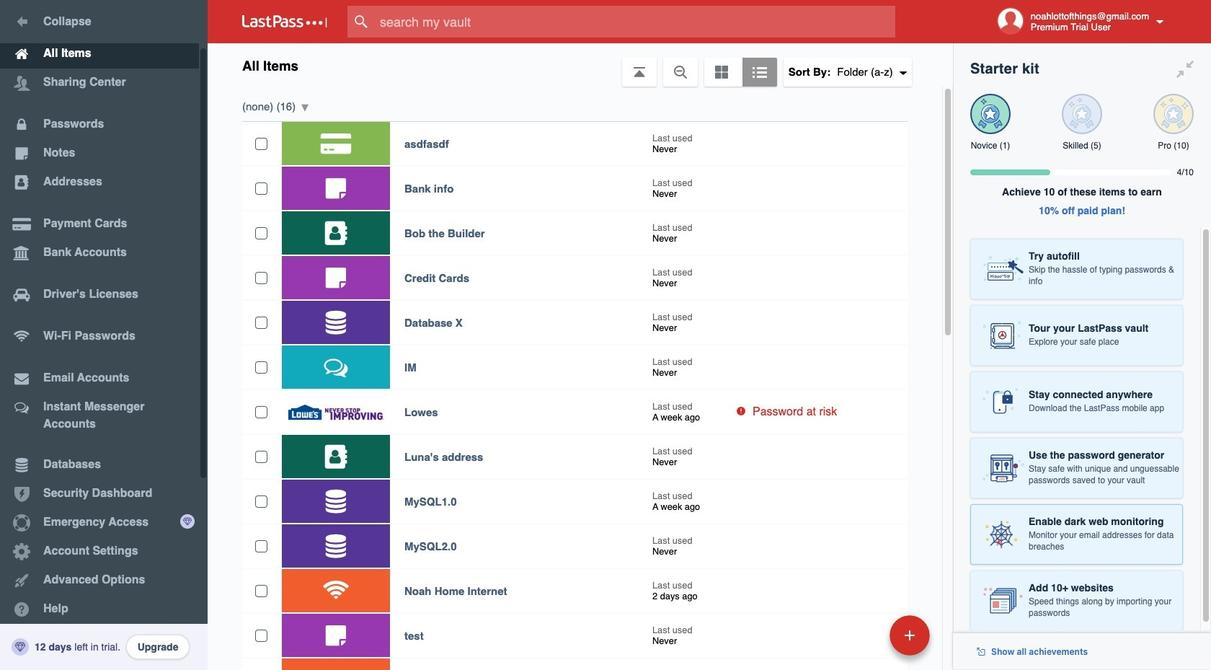 Task type: locate. For each thing, give the bounding box(es) containing it.
search my vault text field
[[348, 6, 924, 38]]

new item navigation
[[791, 611, 939, 670]]

new item element
[[791, 615, 936, 656]]

main navigation navigation
[[0, 0, 208, 670]]



Task type: vqa. For each thing, say whether or not it's contained in the screenshot.
search my vault TEXT BOX
yes



Task type: describe. For each thing, give the bounding box(es) containing it.
Search search field
[[348, 6, 924, 38]]

vault options navigation
[[208, 43, 954, 87]]

lastpass image
[[242, 15, 327, 28]]



